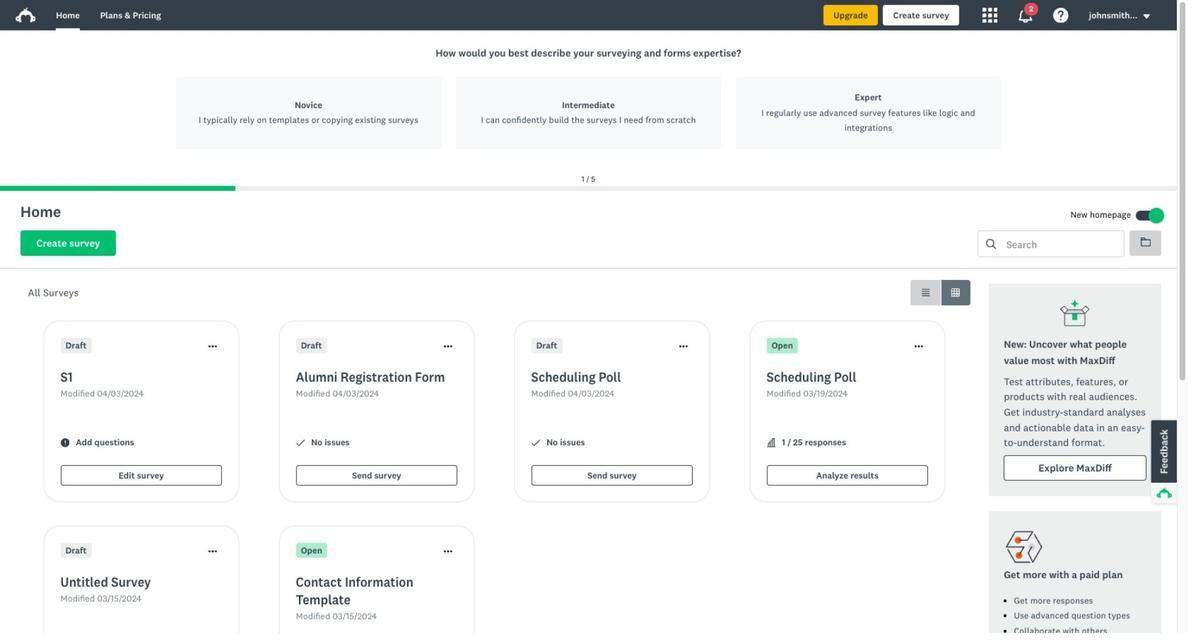 Task type: vqa. For each thing, say whether or not it's contained in the screenshot.
2nd the Brand logo from the top
yes



Task type: describe. For each thing, give the bounding box(es) containing it.
Search text field
[[996, 231, 1124, 257]]

response based pricing icon image
[[1004, 527, 1045, 567]]

notification center icon image
[[1018, 8, 1033, 23]]



Task type: locate. For each thing, give the bounding box(es) containing it.
1 folders image from the top
[[1141, 237, 1151, 247]]

brand logo image
[[15, 5, 36, 25], [15, 8, 36, 23]]

search image
[[986, 239, 996, 249], [986, 239, 996, 249]]

2 folders image from the top
[[1141, 238, 1151, 247]]

no issues image
[[296, 439, 305, 447]]

warning image
[[60, 439, 69, 447]]

2 brand logo image from the top
[[15, 8, 36, 23]]

folders image
[[1141, 237, 1151, 247], [1141, 238, 1151, 247]]

group
[[911, 280, 971, 305]]

max diff icon image
[[1060, 299, 1090, 330]]

response count image
[[767, 439, 776, 447], [767, 439, 776, 447]]

help icon image
[[1054, 8, 1069, 23]]

1 brand logo image from the top
[[15, 5, 36, 25]]

dialog
[[0, 31, 1177, 191]]

products icon image
[[982, 8, 998, 23], [982, 8, 998, 23]]

no issues image
[[531, 439, 540, 447]]

dropdown arrow icon image
[[1143, 12, 1152, 21], [1144, 14, 1150, 18]]



